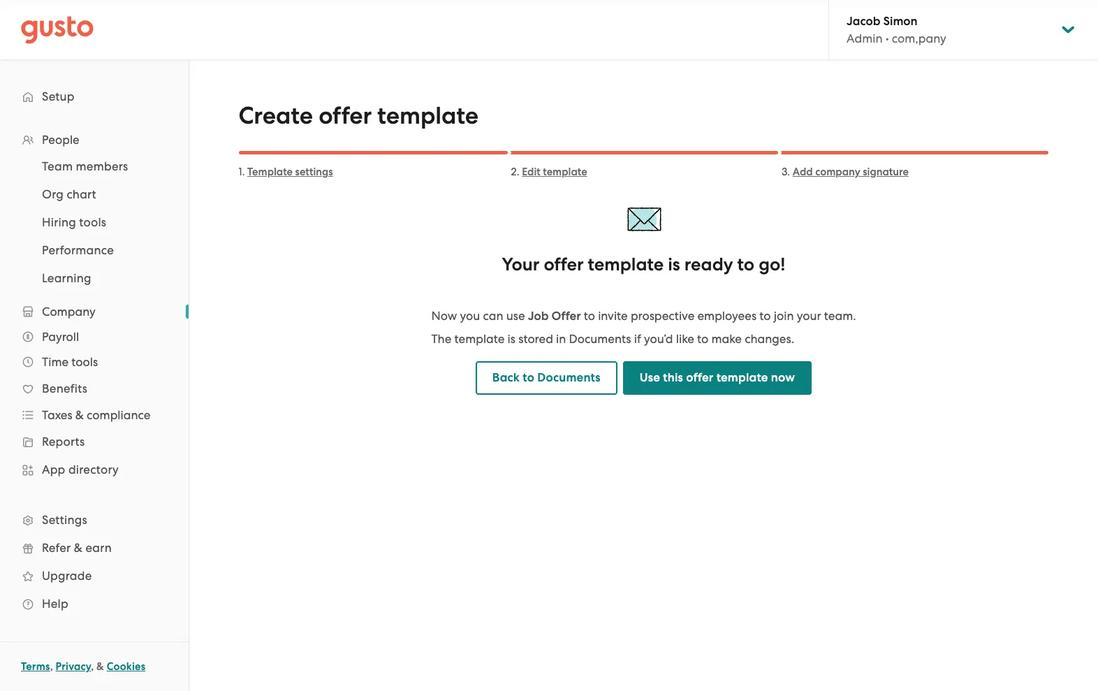 Task type: vqa. For each thing, say whether or not it's contained in the screenshot.
People DROPDOWN BUTTON
yes



Task type: describe. For each thing, give the bounding box(es) containing it.
0 vertical spatial documents
[[569, 332, 631, 346]]

jacob
[[847, 14, 881, 29]]

directory
[[68, 463, 119, 477]]

employees
[[698, 309, 757, 323]]

taxes & compliance button
[[14, 403, 175, 428]]

settings
[[42, 513, 87, 527]]

& for compliance
[[75, 408, 84, 422]]

learning link
[[25, 266, 175, 291]]

refer & earn link
[[14, 535, 175, 560]]

use this offer template now
[[640, 370, 795, 385]]

create
[[239, 101, 313, 130]]

add
[[793, 166, 813, 178]]

help link
[[14, 591, 175, 616]]

signature
[[863, 166, 909, 178]]

hiring tools link
[[25, 210, 175, 235]]

2 vertical spatial &
[[96, 660, 104, 673]]

to right offer
[[584, 309, 595, 323]]

use this offer template now link
[[623, 361, 812, 395]]

changes.
[[745, 332, 795, 346]]

to left go!
[[738, 254, 755, 275]]

company
[[42, 305, 96, 319]]

1 horizontal spatial is
[[668, 254, 680, 275]]

use
[[506, 309, 525, 323]]

add company signature
[[793, 166, 909, 178]]

now you can use job offer to invite prospective employees to join your team.
[[431, 309, 856, 324]]

company button
[[14, 299, 175, 324]]

refer
[[42, 541, 71, 555]]

benefits link
[[14, 376, 175, 401]]

com,pany
[[892, 31, 947, 45]]

privacy
[[56, 660, 91, 673]]

terms
[[21, 660, 50, 673]]

simon
[[884, 14, 918, 29]]

people
[[42, 133, 79, 147]]

to left join
[[760, 309, 771, 323]]

terms link
[[21, 660, 50, 673]]

time tools
[[42, 355, 98, 369]]

this
[[663, 370, 683, 385]]

create offer template
[[239, 101, 479, 130]]

refer & earn
[[42, 541, 112, 555]]

offer for create
[[319, 101, 372, 130]]

time tools button
[[14, 349, 175, 375]]

compliance
[[87, 408, 151, 422]]

join
[[774, 309, 794, 323]]

upgrade
[[42, 569, 92, 583]]

your offer template is ready to go!
[[502, 254, 786, 275]]

members
[[76, 159, 128, 173]]

benefits
[[42, 382, 87, 396]]

payroll
[[42, 330, 79, 344]]

performance
[[42, 243, 114, 257]]

2 , from the left
[[91, 660, 94, 673]]

app
[[42, 463, 65, 477]]

setup link
[[14, 84, 175, 109]]

template settings
[[247, 166, 333, 178]]

to right like
[[697, 332, 709, 346]]

can
[[483, 309, 504, 323]]

like
[[676, 332, 695, 346]]

performance link
[[25, 238, 175, 263]]

tools for time tools
[[71, 355, 98, 369]]

in
[[556, 332, 566, 346]]

earn
[[86, 541, 112, 555]]

stored
[[519, 332, 553, 346]]

& for earn
[[74, 541, 83, 555]]

team members link
[[25, 154, 175, 179]]

jacob simon admin • com,pany
[[847, 14, 947, 45]]

chart
[[67, 187, 96, 201]]

prospective
[[631, 309, 695, 323]]

list containing team members
[[0, 152, 189, 292]]

upgrade link
[[14, 563, 175, 588]]

list containing people
[[0, 127, 189, 618]]

ready
[[685, 254, 733, 275]]

use
[[640, 370, 660, 385]]



Task type: locate. For each thing, give the bounding box(es) containing it.
your
[[502, 254, 540, 275]]

to right back
[[523, 370, 535, 385]]

people button
[[14, 127, 175, 152]]

company
[[816, 166, 861, 178]]

&
[[75, 408, 84, 422], [74, 541, 83, 555], [96, 660, 104, 673]]

offer for your
[[544, 254, 584, 275]]

& left cookies
[[96, 660, 104, 673]]

0 horizontal spatial is
[[508, 332, 516, 346]]

job
[[528, 309, 549, 324]]

the template is stored in documents if you'd like to make changes.
[[431, 332, 795, 346]]

edit template
[[522, 166, 587, 178]]

, left privacy link
[[50, 660, 53, 673]]

now
[[431, 309, 457, 323]]

documents down invite
[[569, 332, 631, 346]]

0 vertical spatial offer
[[319, 101, 372, 130]]

1 , from the left
[[50, 660, 53, 673]]

1 vertical spatial offer
[[544, 254, 584, 275]]

back to documents link
[[476, 361, 618, 395]]

time
[[42, 355, 69, 369]]

0 vertical spatial &
[[75, 408, 84, 422]]

learning
[[42, 271, 91, 285]]

home image
[[21, 16, 94, 44]]

offer
[[319, 101, 372, 130], [544, 254, 584, 275], [686, 370, 714, 385]]

admin
[[847, 31, 883, 45]]

if
[[634, 332, 641, 346]]

team.
[[824, 309, 856, 323]]

now
[[771, 370, 795, 385]]

to
[[738, 254, 755, 275], [584, 309, 595, 323], [760, 309, 771, 323], [697, 332, 709, 346], [523, 370, 535, 385]]

org chart
[[42, 187, 96, 201]]

tools down org chart link
[[79, 215, 106, 229]]

1 horizontal spatial ,
[[91, 660, 94, 673]]

offer right your
[[544, 254, 584, 275]]

documents down in
[[538, 370, 601, 385]]

add company signature link
[[793, 166, 909, 178]]

go!
[[759, 254, 786, 275]]

1 vertical spatial is
[[508, 332, 516, 346]]

1 vertical spatial documents
[[538, 370, 601, 385]]

offer right this
[[686, 370, 714, 385]]

your
[[797, 309, 822, 323]]

tools inside dropdown button
[[71, 355, 98, 369]]

is
[[668, 254, 680, 275], [508, 332, 516, 346]]

hiring
[[42, 215, 76, 229]]

0 horizontal spatial offer
[[319, 101, 372, 130]]

team
[[42, 159, 73, 173]]

terms , privacy , & cookies
[[21, 660, 146, 673]]

hiring tools
[[42, 215, 106, 229]]

0 vertical spatial is
[[668, 254, 680, 275]]

documents
[[569, 332, 631, 346], [538, 370, 601, 385]]

settings link
[[14, 507, 175, 533]]

& right the taxes
[[75, 408, 84, 422]]

payroll button
[[14, 324, 175, 349]]

reports link
[[14, 429, 175, 454]]

2 horizontal spatial offer
[[686, 370, 714, 385]]

edit template link
[[522, 166, 587, 178]]

back
[[492, 370, 520, 385]]

org chart link
[[25, 182, 175, 207]]

2 vertical spatial offer
[[686, 370, 714, 385]]

tools down payroll dropdown button
[[71, 355, 98, 369]]

list
[[0, 127, 189, 618], [0, 152, 189, 292]]

help
[[42, 597, 68, 611]]

reports
[[42, 435, 85, 449]]

template settings link
[[247, 166, 333, 178]]

, left cookies
[[91, 660, 94, 673]]

taxes
[[42, 408, 72, 422]]

& inside refer & earn link
[[74, 541, 83, 555]]

1 horizontal spatial offer
[[544, 254, 584, 275]]

tools
[[79, 215, 106, 229], [71, 355, 98, 369]]

1 list from the top
[[0, 127, 189, 618]]

you
[[460, 309, 480, 323]]

app directory
[[42, 463, 119, 477]]

cookies button
[[107, 658, 146, 675]]

setup
[[42, 89, 75, 103]]

tools for hiring tools
[[79, 215, 106, 229]]

,
[[50, 660, 53, 673], [91, 660, 94, 673]]

is down use
[[508, 332, 516, 346]]

invite
[[598, 309, 628, 323]]

team members
[[42, 159, 128, 173]]

app directory link
[[14, 457, 175, 482]]

make
[[712, 332, 742, 346]]

1 vertical spatial &
[[74, 541, 83, 555]]

settings
[[295, 166, 333, 178]]

0 horizontal spatial ,
[[50, 660, 53, 673]]

you'd
[[644, 332, 673, 346]]

edit
[[522, 166, 541, 178]]

gusto navigation element
[[0, 60, 189, 640]]

is left "ready"
[[668, 254, 680, 275]]

documents inside "back to documents" link
[[538, 370, 601, 385]]

taxes & compliance
[[42, 408, 151, 422]]

•
[[886, 31, 889, 45]]

& left earn
[[74, 541, 83, 555]]

org
[[42, 187, 64, 201]]

0 vertical spatial tools
[[79, 215, 106, 229]]

template
[[247, 166, 293, 178]]

1 vertical spatial tools
[[71, 355, 98, 369]]

back to documents
[[492, 370, 601, 385]]

privacy link
[[56, 660, 91, 673]]

offer up the settings
[[319, 101, 372, 130]]

the
[[431, 332, 452, 346]]

& inside taxes & compliance dropdown button
[[75, 408, 84, 422]]

cookies
[[107, 660, 146, 673]]

2 list from the top
[[0, 152, 189, 292]]



